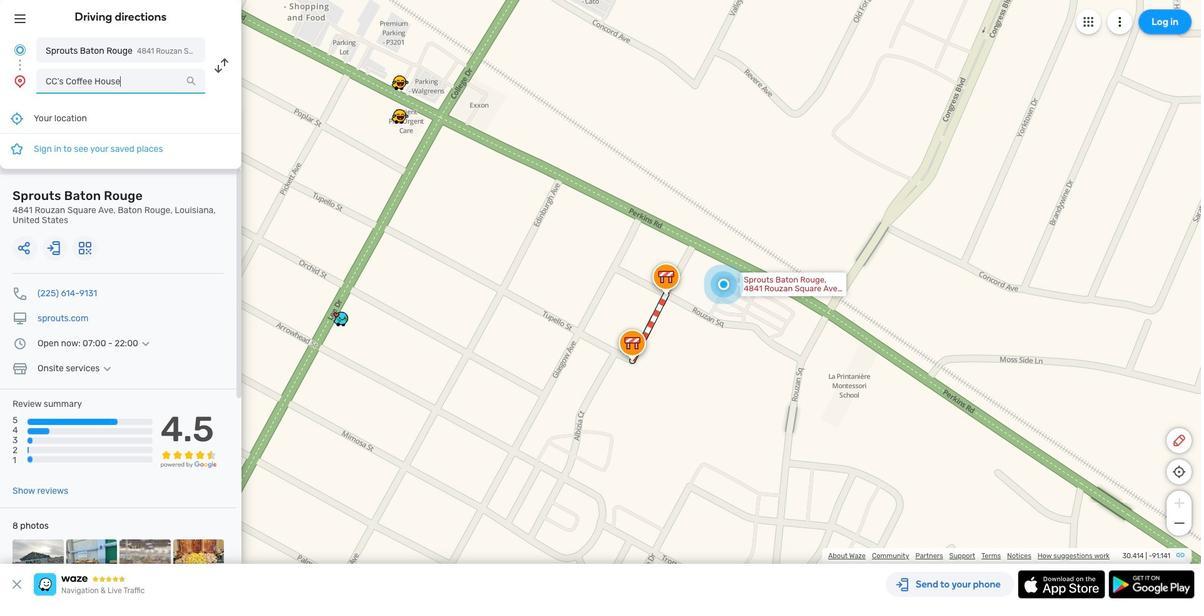 Task type: locate. For each thing, give the bounding box(es) containing it.
image 4 of sprouts baton rouge, baton rouge image
[[173, 507, 224, 558]]

store image
[[13, 329, 28, 344]]

current location image
[[13, 43, 28, 58]]

0 horizontal spatial x image
[[9, 578, 24, 593]]

x image
[[187, 75, 199, 88], [9, 578, 24, 593]]

location image
[[13, 74, 28, 89]]

pencil image
[[1172, 434, 1187, 449]]

call image
[[13, 253, 28, 268]]

clock image
[[9, 111, 24, 126]]

clock image
[[13, 304, 28, 319]]

1 vertical spatial x image
[[9, 578, 24, 593]]

image 5 of sprouts baton rouge, baton rouge image
[[13, 561, 64, 606]]

1 horizontal spatial x image
[[187, 75, 199, 88]]

Choose destination text field
[[36, 69, 205, 94]]



Task type: describe. For each thing, give the bounding box(es) containing it.
image 2 of sprouts baton rouge, baton rouge image
[[66, 507, 117, 558]]

image 1 of sprouts baton rouge, baton rouge image
[[13, 507, 64, 558]]

chevron down image
[[100, 331, 115, 341]]

image 8 of sprouts baton rouge, baton rouge image
[[173, 561, 224, 606]]

image 6 of sprouts baton rouge, baton rouge image
[[66, 561, 117, 606]]

0 vertical spatial x image
[[187, 75, 199, 88]]

zoom out image
[[1172, 516, 1188, 531]]

link image
[[1176, 551, 1186, 561]]

computer image
[[13, 279, 28, 294]]

image 3 of sprouts baton rouge, baton rouge image
[[120, 507, 171, 558]]

image 7 of sprouts baton rouge, baton rouge image
[[120, 561, 171, 606]]

zoom in image
[[1172, 496, 1188, 511]]



Task type: vqa. For each thing, say whether or not it's contained in the screenshot.
THE OPEN in Open the notification and follow the instructions on your phone
no



